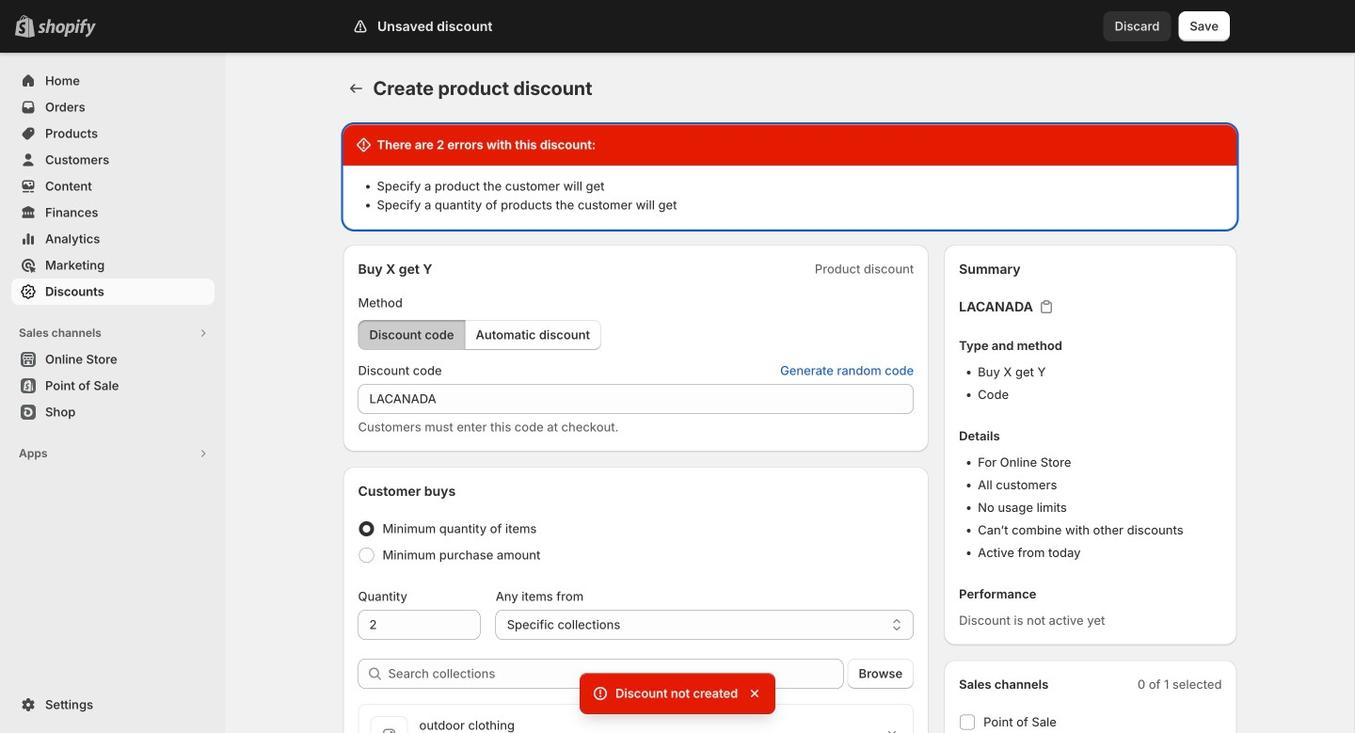 Task type: locate. For each thing, give the bounding box(es) containing it.
None text field
[[358, 610, 481, 640]]

None text field
[[358, 384, 914, 414]]



Task type: describe. For each thing, give the bounding box(es) containing it.
shopify image
[[38, 19, 96, 37]]

Search collections text field
[[388, 659, 844, 689]]



Task type: vqa. For each thing, say whether or not it's contained in the screenshot.
shopify image
yes



